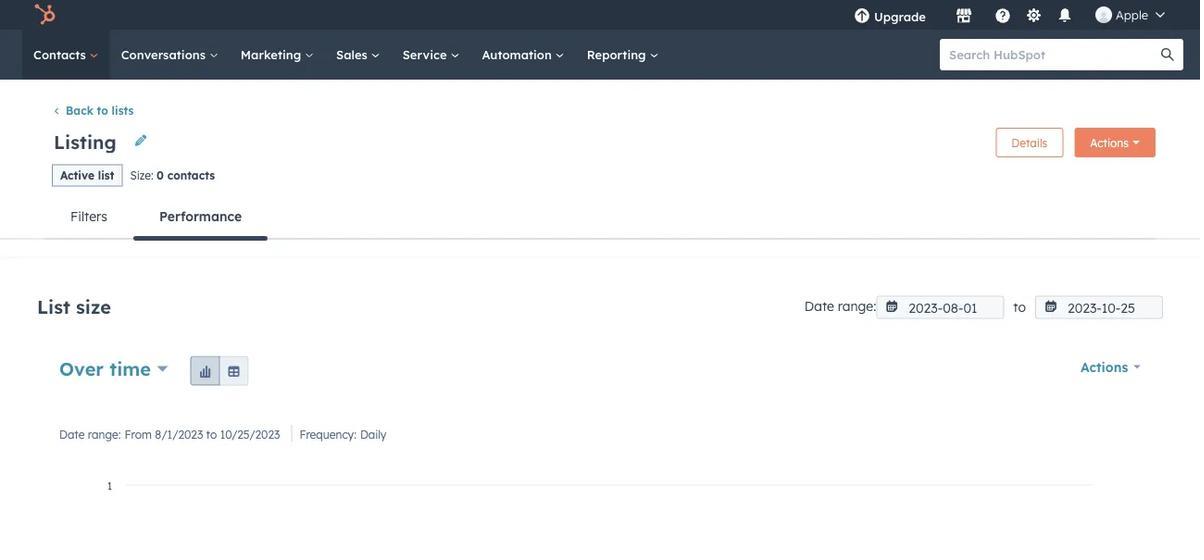 Task type: describe. For each thing, give the bounding box(es) containing it.
contacts
[[167, 168, 215, 182]]

settings image
[[1026, 8, 1043, 25]]

frequency:
[[300, 428, 357, 442]]

actions for actions popup button in banner
[[1091, 136, 1129, 149]]

lists
[[112, 104, 134, 118]]

sales
[[336, 47, 371, 62]]

sales link
[[325, 30, 392, 80]]

8/1/2023
[[155, 428, 203, 442]]

from
[[125, 428, 152, 442]]

10/25/2023
[[220, 428, 280, 442]]

1 vertical spatial to
[[1014, 299, 1027, 315]]

reporting
[[587, 47, 650, 62]]

marketing
[[241, 47, 305, 62]]

back
[[66, 104, 94, 118]]

actions button inside banner
[[1075, 128, 1156, 157]]

back to lists link
[[52, 104, 134, 118]]

search button
[[1153, 39, 1184, 70]]

filters button
[[44, 194, 133, 239]]

0
[[157, 168, 164, 182]]

page section element
[[0, 80, 1201, 241]]

banner inside "page section" element
[[44, 122, 1156, 163]]

marketplaces image
[[956, 8, 973, 25]]

reporting link
[[576, 30, 670, 80]]

date range:
[[805, 298, 877, 314]]

back to lists
[[66, 104, 134, 118]]

size:
[[130, 168, 154, 182]]

help button
[[988, 0, 1019, 30]]

size: 0 contacts
[[130, 168, 215, 182]]

frequency: daily
[[300, 428, 387, 442]]

active
[[60, 169, 95, 183]]

hubspot link
[[22, 4, 69, 26]]

list
[[37, 295, 70, 318]]

size
[[76, 295, 111, 318]]

hubspot image
[[33, 4, 56, 26]]

YYYY-MM-DD text field
[[877, 296, 1005, 319]]

daily
[[360, 428, 387, 442]]

search image
[[1162, 48, 1175, 61]]

details button
[[996, 128, 1064, 157]]

over time button
[[59, 356, 168, 382]]

apple button
[[1085, 0, 1177, 30]]

Search HubSpot search field
[[940, 39, 1167, 70]]

conversations
[[121, 47, 209, 62]]



Task type: vqa. For each thing, say whether or not it's contained in the screenshot.
Collect and track payments associated with this company using HubSpot Payments. at the bottom right of the page
no



Task type: locate. For each thing, give the bounding box(es) containing it.
actions
[[1091, 136, 1129, 149], [1081, 359, 1129, 375]]

1 horizontal spatial to
[[206, 428, 217, 442]]

settings link
[[1023, 5, 1046, 25]]

1 vertical spatial date
[[59, 428, 85, 442]]

upgrade
[[875, 9, 927, 24]]

active list
[[60, 169, 114, 183]]

date range: from 8/1/2023 to 10/25/2023
[[59, 428, 280, 442]]

range: for date range:
[[838, 298, 877, 314]]

upgrade image
[[854, 8, 871, 25]]

marketplaces button
[[945, 0, 984, 30]]

list
[[98, 169, 114, 183]]

performance button
[[133, 194, 268, 241]]

service
[[403, 47, 451, 62]]

group
[[190, 356, 249, 386]]

to right 8/1/2023
[[206, 428, 217, 442]]

help image
[[995, 8, 1012, 25]]

automation
[[482, 47, 556, 62]]

2 vertical spatial to
[[206, 428, 217, 442]]

0 vertical spatial actions button
[[1075, 128, 1156, 157]]

0 vertical spatial date
[[805, 298, 835, 314]]

0 vertical spatial range:
[[838, 298, 877, 314]]

date for date range:
[[805, 298, 835, 314]]

conversations link
[[110, 30, 230, 80]]

1 horizontal spatial date
[[805, 298, 835, 314]]

range: for date range: from 8/1/2023 to 10/25/2023
[[88, 428, 121, 442]]

1 vertical spatial actions button
[[1081, 354, 1141, 380]]

1 vertical spatial range:
[[88, 428, 121, 442]]

navigation
[[44, 194, 1156, 241]]

to left yyyy-mm-dd text field
[[1014, 299, 1027, 315]]

range:
[[838, 298, 877, 314], [88, 428, 121, 442]]

menu
[[841, 0, 1179, 30]]

to inside "page section" element
[[97, 104, 108, 118]]

2 horizontal spatial to
[[1014, 299, 1027, 315]]

time
[[110, 357, 151, 381]]

actions down yyyy-mm-dd text field
[[1081, 359, 1129, 375]]

actions right details
[[1091, 136, 1129, 149]]

navigation inside "page section" element
[[44, 194, 1156, 241]]

banner containing details
[[44, 122, 1156, 163]]

0 horizontal spatial to
[[97, 104, 108, 118]]

actions button down yyyy-mm-dd text field
[[1081, 354, 1141, 380]]

date for date range: from 8/1/2023 to 10/25/2023
[[59, 428, 85, 442]]

date
[[805, 298, 835, 314], [59, 428, 85, 442]]

0 vertical spatial actions
[[1091, 136, 1129, 149]]

performance
[[159, 208, 242, 224]]

notifications button
[[1050, 0, 1081, 30]]

to
[[97, 104, 108, 118], [1014, 299, 1027, 315], [206, 428, 217, 442]]

List name field
[[52, 129, 122, 154]]

0 vertical spatial to
[[97, 104, 108, 118]]

details
[[1012, 136, 1048, 149]]

interactive chart image
[[59, 445, 1141, 536]]

over time
[[59, 357, 151, 381]]

contacts
[[33, 47, 90, 62]]

actions for bottom actions popup button
[[1081, 359, 1129, 375]]

1 vertical spatial actions
[[1081, 359, 1129, 375]]

notifications image
[[1057, 8, 1074, 25]]

actions button right details
[[1075, 128, 1156, 157]]

menu containing apple
[[841, 0, 1179, 30]]

bob builder image
[[1096, 6, 1113, 23]]

YYYY-MM-DD text field
[[1036, 296, 1164, 319]]

list size
[[37, 295, 111, 318]]

contacts link
[[22, 30, 110, 80]]

automation link
[[471, 30, 576, 80]]

menu item
[[939, 0, 943, 30]]

to left lists
[[97, 104, 108, 118]]

1 horizontal spatial range:
[[838, 298, 877, 314]]

marketing link
[[230, 30, 325, 80]]

over
[[59, 357, 104, 381]]

banner
[[44, 122, 1156, 163]]

navigation containing filters
[[44, 194, 1156, 241]]

actions button
[[1075, 128, 1156, 157], [1081, 354, 1141, 380]]

0 horizontal spatial date
[[59, 428, 85, 442]]

0 horizontal spatial range:
[[88, 428, 121, 442]]

filters
[[70, 208, 107, 224]]

apple
[[1116, 7, 1149, 22]]

actions inside banner
[[1091, 136, 1129, 149]]

service link
[[392, 30, 471, 80]]



